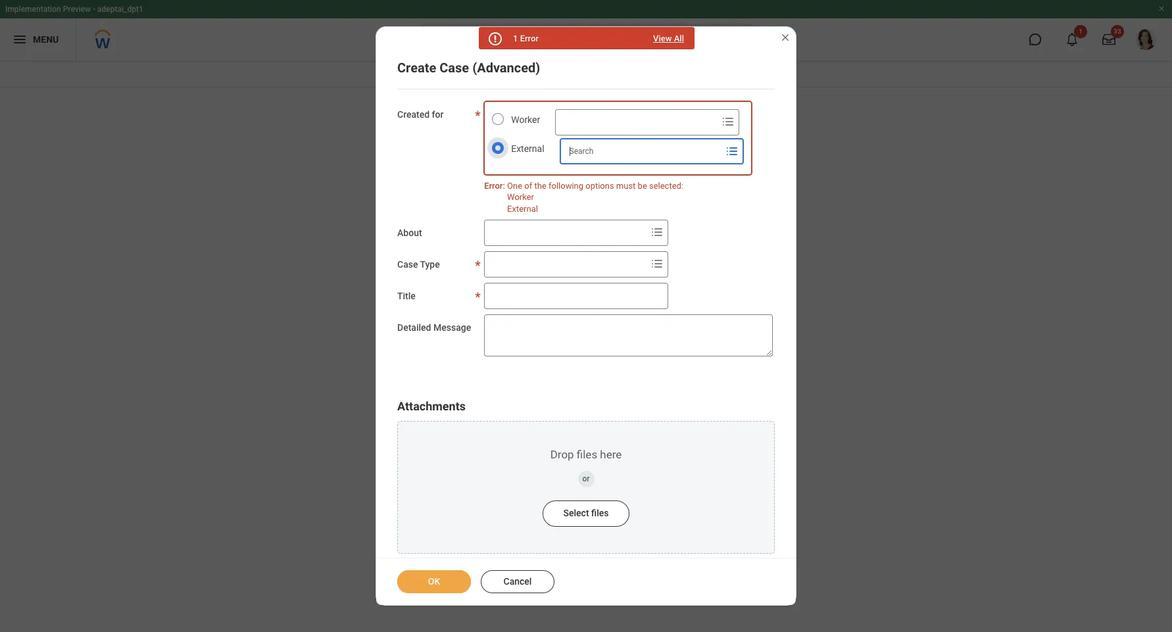 Task type: describe. For each thing, give the bounding box(es) containing it.
view
[[654, 34, 672, 43]]

options
[[586, 181, 615, 191]]

1 error
[[513, 34, 539, 43]]

prompts image for worker
[[721, 114, 737, 130]]

ok
[[428, 577, 441, 587]]

worker inside error: one of the following options must be selected: worker external
[[508, 192, 534, 202]]

cancel
[[504, 577, 532, 587]]

external inside error: one of the following options must be selected: worker external
[[508, 204, 538, 214]]

implementation preview -   adeptai_dpt1
[[5, 5, 143, 14]]

selected:
[[650, 181, 684, 191]]

implementation
[[5, 5, 61, 14]]

created
[[398, 109, 430, 120]]

1
[[513, 34, 518, 43]]

preview
[[63, 5, 91, 14]]

case type
[[398, 259, 440, 270]]

-
[[93, 5, 96, 14]]

notifications large image
[[1066, 33, 1079, 46]]

detailed
[[398, 323, 431, 333]]

search field for worker
[[556, 111, 718, 134]]

view all
[[654, 34, 685, 43]]

type
[[420, 259, 440, 270]]

(advanced)
[[473, 60, 541, 76]]

close environment banner image
[[1158, 5, 1166, 13]]

0 vertical spatial worker
[[512, 115, 541, 125]]

title
[[398, 291, 416, 302]]

error: one of the following options must be selected: worker external
[[485, 181, 686, 214]]

following
[[549, 181, 584, 191]]

inbox large image
[[1103, 33, 1116, 46]]

Detailed Message text field
[[485, 315, 773, 357]]

search field for external
[[561, 140, 723, 163]]

select files button
[[543, 501, 630, 527]]

attachments region
[[398, 399, 775, 554]]

for
[[432, 109, 444, 120]]

error
[[520, 34, 539, 43]]



Task type: locate. For each thing, give the bounding box(es) containing it.
about
[[398, 228, 422, 238]]

About field
[[485, 221, 647, 245]]

main content
[[0, 61, 1173, 124]]

close create case (advanced) image
[[781, 32, 791, 43]]

prompts image for case type
[[650, 256, 666, 272]]

created for
[[398, 109, 444, 120]]

files
[[592, 508, 609, 519]]

one
[[508, 181, 523, 191]]

case right create
[[440, 60, 469, 76]]

worker down one
[[508, 192, 534, 202]]

cancel button
[[481, 571, 555, 594]]

case left type
[[398, 259, 418, 270]]

or
[[583, 475, 590, 484]]

case
[[440, 60, 469, 76], [398, 259, 418, 270]]

Case Type field
[[485, 253, 647, 277]]

message
[[434, 323, 471, 333]]

prompts image
[[721, 114, 737, 130], [650, 225, 666, 240], [650, 256, 666, 272]]

create case (advanced)
[[398, 60, 541, 76]]

ok button
[[398, 571, 471, 594]]

profile logan mcneil element
[[1128, 25, 1165, 54]]

select
[[564, 508, 589, 519]]

0 vertical spatial search field
[[556, 111, 718, 134]]

1 vertical spatial external
[[508, 204, 538, 214]]

worker
[[512, 115, 541, 125], [508, 192, 534, 202]]

the
[[535, 181, 547, 191]]

external
[[512, 143, 545, 154], [508, 204, 538, 214]]

1 horizontal spatial case
[[440, 60, 469, 76]]

must
[[617, 181, 636, 191]]

error:
[[485, 181, 505, 191]]

external down of at top left
[[508, 204, 538, 214]]

0 vertical spatial external
[[512, 143, 545, 154]]

external up of at top left
[[512, 143, 545, 154]]

Search field
[[556, 111, 718, 134], [561, 140, 723, 163]]

implementation preview -   adeptai_dpt1 banner
[[0, 0, 1173, 61]]

attachments
[[398, 400, 466, 414]]

Title text field
[[485, 283, 669, 310]]

adeptai_dpt1
[[97, 5, 143, 14]]

0 horizontal spatial case
[[398, 259, 418, 270]]

of
[[525, 181, 533, 191]]

select files
[[564, 508, 609, 519]]

0 vertical spatial prompts image
[[721, 114, 737, 130]]

prompts image for about
[[650, 225, 666, 240]]

worker down (advanced)
[[512, 115, 541, 125]]

detailed message
[[398, 323, 471, 333]]

prompts image
[[724, 143, 740, 159]]

0 vertical spatial case
[[440, 60, 469, 76]]

1 vertical spatial search field
[[561, 140, 723, 163]]

2 vertical spatial prompts image
[[650, 256, 666, 272]]

1 vertical spatial prompts image
[[650, 225, 666, 240]]

create
[[398, 60, 437, 76]]

create case (advanced) dialog
[[376, 26, 797, 606]]

1 vertical spatial case
[[398, 259, 418, 270]]

exclamation image
[[490, 34, 500, 44]]

1 vertical spatial worker
[[508, 192, 534, 202]]

be
[[638, 181, 648, 191]]

all
[[674, 34, 685, 43]]



Task type: vqa. For each thing, say whether or not it's contained in the screenshot.
items selected list
no



